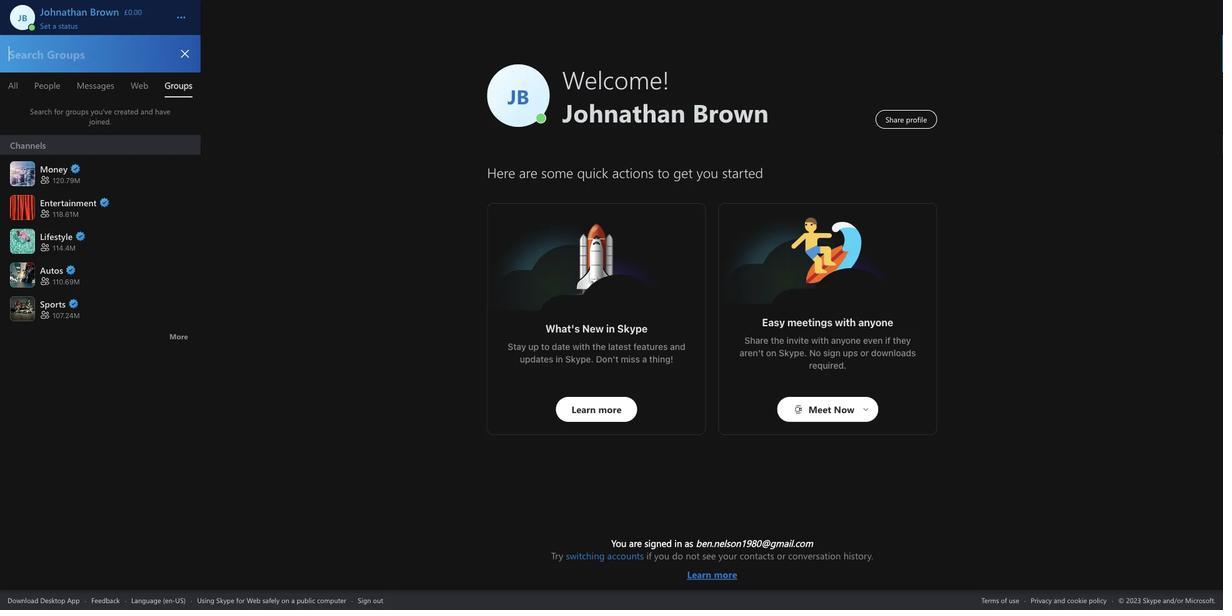 Task type: vqa. For each thing, say whether or not it's contained in the screenshot.
'Sticker' button on the top of page
no



Task type: locate. For each thing, give the bounding box(es) containing it.
0 horizontal spatial on
[[282, 595, 289, 605]]

skype. inside the stay up to date with the latest features and updates in skype. don't miss a thing!
[[565, 354, 594, 364]]

easy
[[762, 317, 785, 328]]

learn
[[687, 568, 712, 581]]

more
[[714, 568, 737, 581]]

2 horizontal spatial in
[[675, 537, 682, 549]]

on down share at right
[[766, 348, 777, 358]]

cookie
[[1067, 595, 1087, 605]]

with inside share the invite with anyone even if they aren't on skype. no sign ups or downloads required.
[[811, 335, 829, 346]]

what's
[[546, 323, 580, 335]]

0 horizontal spatial and
[[670, 342, 686, 352]]

Search Groups text field
[[8, 46, 168, 62]]

1 vertical spatial anyone
[[831, 335, 861, 346]]

status
[[58, 20, 78, 30]]

120.79m
[[53, 176, 80, 185]]

sign
[[823, 348, 841, 358]]

latest
[[608, 342, 631, 352]]

up
[[528, 342, 539, 352]]

skype. down date
[[565, 354, 594, 364]]

web
[[247, 595, 261, 605]]

2 vertical spatial in
[[675, 537, 682, 549]]

0 horizontal spatial in
[[556, 354, 563, 364]]

a inside button
[[53, 20, 56, 30]]

anyone inside share the invite with anyone even if they aren't on skype. no sign ups or downloads required.
[[831, 335, 861, 346]]

if inside try switching accounts if you do not see your contacts or conversation history. learn more
[[647, 549, 652, 562]]

you are signed in as
[[611, 537, 696, 549]]

and left cookie
[[1054, 595, 1065, 605]]

don't
[[596, 354, 619, 364]]

107.24m
[[53, 311, 80, 320]]

accounts
[[607, 549, 644, 562]]

or
[[860, 348, 869, 358], [777, 549, 786, 562]]

110.69m
[[53, 278, 80, 286]]

0 vertical spatial anyone
[[858, 317, 894, 328]]

0 horizontal spatial a
[[53, 20, 56, 30]]

with right date
[[573, 342, 590, 352]]

2 horizontal spatial a
[[642, 354, 647, 364]]

or inside try switching accounts if you do not see your contacts or conversation history. learn more
[[777, 549, 786, 562]]

1 horizontal spatial on
[[766, 348, 777, 358]]

1 horizontal spatial with
[[811, 335, 829, 346]]

1 vertical spatial or
[[777, 549, 786, 562]]

if left you
[[647, 549, 652, 562]]

public
[[297, 595, 315, 605]]

download desktop app
[[8, 595, 80, 605]]

miss
[[621, 354, 640, 364]]

the
[[771, 335, 784, 346], [592, 342, 606, 352]]

a left the public
[[291, 595, 295, 605]]

sign out
[[358, 595, 383, 605]]

1 vertical spatial in
[[556, 354, 563, 364]]

tab list
[[0, 73, 201, 98]]

0 vertical spatial on
[[766, 348, 777, 358]]

terms of use link
[[982, 595, 1019, 605]]

launch
[[559, 223, 588, 236]]

switching
[[566, 549, 605, 562]]

with
[[835, 317, 856, 328], [811, 335, 829, 346], [573, 342, 590, 352]]

0 horizontal spatial if
[[647, 549, 652, 562]]

in down date
[[556, 354, 563, 364]]

download
[[8, 595, 38, 605]]

in inside the stay up to date with the latest features and updates in skype. don't miss a thing!
[[556, 354, 563, 364]]

on inside share the invite with anyone even if they aren't on skype. no sign ups or downloads required.
[[766, 348, 777, 358]]

0 vertical spatial a
[[53, 20, 56, 30]]

1 vertical spatial skype
[[216, 595, 234, 605]]

1 vertical spatial if
[[647, 549, 652, 562]]

invite
[[787, 335, 809, 346]]

they
[[893, 335, 911, 346]]

2 horizontal spatial with
[[835, 317, 856, 328]]

0 vertical spatial and
[[670, 342, 686, 352]]

skype. inside share the invite with anyone even if they aren't on skype. no sign ups or downloads required.
[[779, 348, 807, 358]]

new
[[582, 323, 604, 335]]

the down easy
[[771, 335, 784, 346]]

set a status button
[[40, 18, 164, 30]]

anyone up ups
[[831, 335, 861, 346]]

sign out link
[[358, 595, 383, 605]]

1 horizontal spatial or
[[860, 348, 869, 358]]

0 vertical spatial or
[[860, 348, 869, 358]]

in left as
[[675, 537, 682, 549]]

1 horizontal spatial the
[[771, 335, 784, 346]]

anyone
[[858, 317, 894, 328], [831, 335, 861, 346]]

privacy and cookie policy link
[[1031, 595, 1107, 605]]

skype.
[[779, 348, 807, 358], [565, 354, 594, 364]]

114.4m
[[53, 244, 76, 252]]

thing!
[[649, 354, 673, 364]]

do
[[672, 549, 683, 562]]

or right ups
[[860, 348, 869, 358]]

safely
[[262, 595, 280, 605]]

language (en-us)
[[131, 595, 186, 605]]

skype up latest
[[617, 323, 648, 335]]

anyone up the even
[[858, 317, 894, 328]]

0 horizontal spatial skype
[[216, 595, 234, 605]]

a
[[53, 20, 56, 30], [642, 354, 647, 364], [291, 595, 295, 605]]

1 horizontal spatial skype.
[[779, 348, 807, 358]]

skype
[[617, 323, 648, 335], [216, 595, 234, 605]]

0 horizontal spatial skype.
[[565, 354, 594, 364]]

0 horizontal spatial or
[[777, 549, 786, 562]]

a down features
[[642, 354, 647, 364]]

1 vertical spatial and
[[1054, 595, 1065, 605]]

a right set
[[53, 20, 56, 30]]

2 vertical spatial a
[[291, 595, 295, 605]]

with up ups
[[835, 317, 856, 328]]

if up downloads
[[885, 335, 891, 346]]

skype. down invite
[[779, 348, 807, 358]]

1 horizontal spatial if
[[885, 335, 891, 346]]

with inside the stay up to date with the latest features and updates in skype. don't miss a thing!
[[573, 342, 590, 352]]

if
[[885, 335, 891, 346], [647, 549, 652, 562]]

easy meetings with anyone
[[762, 317, 894, 328]]

in right new
[[606, 323, 615, 335]]

with up no
[[811, 335, 829, 346]]

or right contacts
[[777, 549, 786, 562]]

1 vertical spatial a
[[642, 354, 647, 364]]

and
[[670, 342, 686, 352], [1054, 595, 1065, 605]]

0 vertical spatial if
[[885, 335, 891, 346]]

you
[[654, 549, 670, 562]]

0 horizontal spatial with
[[573, 342, 590, 352]]

updates
[[520, 354, 554, 364]]

on right safely
[[282, 595, 289, 605]]

even
[[863, 335, 883, 346]]

in
[[606, 323, 615, 335], [556, 354, 563, 364], [675, 537, 682, 549]]

and up thing!
[[670, 342, 686, 352]]

1 horizontal spatial skype
[[617, 323, 648, 335]]

the up don't
[[592, 342, 606, 352]]

(en-
[[163, 595, 175, 605]]

0 horizontal spatial the
[[592, 342, 606, 352]]

0 vertical spatial in
[[606, 323, 615, 335]]

list item
[[0, 136, 201, 156]]

as
[[685, 537, 693, 549]]

download desktop app link
[[8, 595, 80, 605]]

skype left 'for'
[[216, 595, 234, 605]]



Task type: describe. For each thing, give the bounding box(es) containing it.
policy
[[1089, 595, 1107, 605]]

for
[[236, 595, 245, 605]]

try
[[551, 549, 563, 562]]

app
[[67, 595, 80, 605]]

and inside the stay up to date with the latest features and updates in skype. don't miss a thing!
[[670, 342, 686, 352]]

set a status
[[40, 20, 78, 30]]

using skype for web safely on a public computer link
[[197, 595, 346, 605]]

us)
[[175, 595, 186, 605]]

required.
[[809, 360, 847, 371]]

mansurfer
[[790, 216, 835, 230]]

ups
[[843, 348, 858, 358]]

use
[[1009, 595, 1019, 605]]

downloads
[[871, 348, 916, 358]]

share the invite with anyone even if they aren't on skype. no sign ups or downloads required.
[[740, 335, 918, 371]]

contacts
[[740, 549, 774, 562]]

language
[[131, 595, 161, 605]]

stay
[[508, 342, 526, 352]]

a inside the stay up to date with the latest features and updates in skype. don't miss a thing!
[[642, 354, 647, 364]]

history.
[[844, 549, 873, 562]]

not
[[686, 549, 700, 562]]

sign
[[358, 595, 371, 605]]

try switching accounts if you do not see your contacts or conversation history. learn more
[[551, 549, 873, 581]]

conversation
[[788, 549, 841, 562]]

channels group
[[0, 136, 201, 348]]

of
[[1001, 595, 1007, 605]]

language (en-us) link
[[131, 595, 186, 605]]

out
[[373, 595, 383, 605]]

see
[[702, 549, 716, 562]]

1 horizontal spatial a
[[291, 595, 295, 605]]

if inside share the invite with anyone even if they aren't on skype. no sign ups or downloads required.
[[885, 335, 891, 346]]

0 vertical spatial skype
[[617, 323, 648, 335]]

the inside share the invite with anyone even if they aren't on skype. no sign ups or downloads required.
[[771, 335, 784, 346]]

share
[[745, 335, 769, 346]]

desktop
[[40, 595, 65, 605]]

features
[[634, 342, 668, 352]]

are
[[629, 537, 642, 549]]

1 vertical spatial on
[[282, 595, 289, 605]]

signed
[[645, 537, 672, 549]]

what's new in skype
[[546, 323, 648, 335]]

you
[[611, 537, 627, 549]]

no
[[809, 348, 821, 358]]

privacy and cookie policy
[[1031, 595, 1107, 605]]

118.61m
[[53, 210, 79, 218]]

the inside the stay up to date with the latest features and updates in skype. don't miss a thing!
[[592, 342, 606, 352]]

using
[[197, 595, 214, 605]]

date
[[552, 342, 570, 352]]

1 horizontal spatial and
[[1054, 595, 1065, 605]]

or inside share the invite with anyone even if they aren't on skype. no sign ups or downloads required.
[[860, 348, 869, 358]]

feedback link
[[91, 595, 120, 605]]

privacy
[[1031, 595, 1052, 605]]

feedback
[[91, 595, 120, 605]]

your
[[719, 549, 737, 562]]

switching accounts link
[[566, 549, 644, 562]]

meetings
[[787, 317, 833, 328]]

terms
[[982, 595, 999, 605]]

learn more link
[[551, 562, 873, 581]]

set
[[40, 20, 50, 30]]

1 horizontal spatial in
[[606, 323, 615, 335]]

stay up to date with the latest features and updates in skype. don't miss a thing!
[[508, 342, 688, 364]]

terms of use
[[982, 595, 1019, 605]]

computer
[[317, 595, 346, 605]]

to
[[541, 342, 550, 352]]

using skype for web safely on a public computer
[[197, 595, 346, 605]]

aren't
[[740, 348, 764, 358]]



